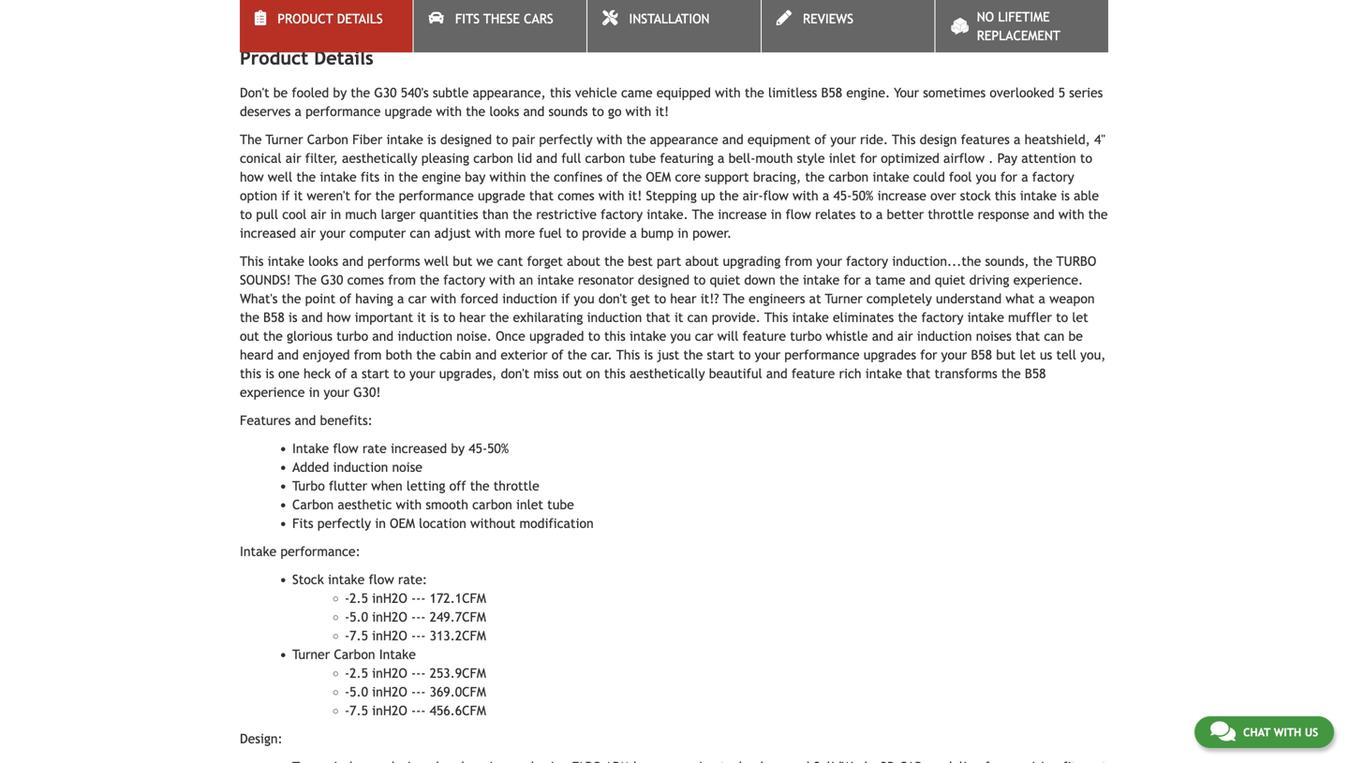 Task type: vqa. For each thing, say whether or not it's contained in the screenshot.
first question circle image
no



Task type: locate. For each thing, give the bounding box(es) containing it.
50% up without
[[487, 441, 509, 456]]

oem
[[646, 170, 671, 185], [390, 516, 415, 531]]

1 horizontal spatial be
[[1069, 329, 1083, 344]]

increase
[[878, 188, 927, 203], [718, 207, 767, 222]]

2 about from the left
[[686, 254, 719, 269]]

carbon inside the turner carbon fiber intake is designed to pair perfectly with the appearance and equipment of your ride. this design features a heatshield, 4" conical air filter, aesthetically pleasing carbon lid and full carbon tube featuring a bell-mouth style inlet for optimized airflow . pay attention to how well the intake fits in the engine bay within the confines of the oem core support bracing, the carbon intake could fool you for a factory option if it weren't for the performance upgrade that comes with it! stepping up the air-flow with a 45-50% increase over stock this intake is able to pull cool air in much larger quantities than the restrictive factory intake. the increase in flow relates to a better throttle response and with the increased air your computer can adjust with more fuel to provide a bump in power.
[[307, 132, 349, 147]]

0 vertical spatial 45-
[[834, 188, 852, 203]]

1 vertical spatial fits
[[292, 516, 314, 531]]

added
[[292, 460, 329, 475]]

0 vertical spatial upgrade
[[385, 104, 432, 119]]

2 vertical spatial carbon
[[334, 648, 375, 663]]

0 horizontal spatial 45-
[[469, 441, 487, 456]]

inh2o
[[372, 591, 407, 606], [372, 629, 407, 644], [372, 666, 407, 681], [372, 704, 407, 719]]

intake inside intake flow rate increased by 45-50% added induction noise turbo flutter when letting off the throttle carbon aesthetic with smooth carbon inlet tube fits perfectly in oem location without modification
[[292, 441, 329, 456]]

0 vertical spatial but
[[453, 254, 473, 269]]

how down point
[[327, 310, 351, 325]]

installation
[[629, 11, 710, 26]]

45-
[[834, 188, 852, 203], [469, 441, 487, 456]]

turner
[[266, 132, 303, 147], [825, 292, 863, 307], [292, 648, 330, 663]]

tube left featuring at the top of the page
[[629, 151, 656, 166]]

bell-
[[729, 151, 756, 166]]

featuring
[[660, 151, 714, 166]]

benefits:
[[320, 413, 373, 428]]

comments image
[[1211, 721, 1236, 743]]

pay
[[998, 151, 1018, 166]]

0 vertical spatial comes
[[558, 188, 595, 203]]

0 horizontal spatial perfectly
[[318, 516, 371, 531]]

car
[[408, 292, 427, 307], [695, 329, 714, 344]]

in inside this intake looks and performs well but we cant forget about the best part about upgrading from your factory induction...the sounds, the turbo sounds! the g30 comes from the factory with an intake resonator designed to quiet down the intake for a tame and quiet driving experience. what's the point of having a car with forced induction if you don't get to hear it!? the engineers at turner completely understand what a weapon the b58 is and how important it is to hear the exhilarating induction that it can provide. this intake eliminates the factory intake muffler to let out the glorious turbo and induction noise. once upgraded to this intake you car will feature turbo whistle and air induction noises that can be heard and enjoyed from both the cabin and exterior of the car. this is just the start to your performance upgrades for your b58 but let us tell you, this is one heck of a start to your upgrades, don't miss out on this aesthetically beautiful and feature rich intake that transforms the b58 experience in your g30!
[[309, 385, 320, 400]]

45- inside the turner carbon fiber intake is designed to pair perfectly with the appearance and equipment of your ride. this design features a heatshield, 4" conical air filter, aesthetically pleasing carbon lid and full carbon tube featuring a bell-mouth style inlet for optimized airflow . pay attention to how well the intake fits in the engine bay within the confines of the oem core support bracing, the carbon intake could fool you for a factory option if it weren't for the performance upgrade that comes with it! stepping up the air-flow with a 45-50% increase over stock this intake is able to pull cool air in much larger quantities than the restrictive factory intake. the increase in flow relates to a better throttle response and with the increased air your computer can adjust with more fuel to provide a bump in power.
[[834, 188, 852, 203]]

intake inside stock intake flow rate: -2.5 inh2o --- 172.1cfm -5.0 inh2o --- 249.7cfm -7.5 inh2o --- 313.2cfm turner carbon intake -2.5 inh2o --- 253.9cfm -5.0 inh2o --- 369.0cfm -7.5 inh2o --- 456.6cfm
[[379, 648, 416, 663]]

within
[[490, 170, 526, 185]]

a
[[295, 104, 302, 119], [1014, 132, 1021, 147], [718, 151, 725, 166], [1022, 170, 1029, 185], [823, 188, 830, 203], [876, 207, 883, 222], [630, 226, 637, 241], [865, 273, 872, 288], [397, 292, 404, 307], [1039, 292, 1046, 307], [351, 367, 358, 382]]

intake performance:
[[240, 545, 361, 560]]

0 horizontal spatial intake
[[240, 545, 277, 560]]

flow down bracing,
[[764, 188, 789, 203]]

intake right stock
[[328, 573, 365, 588]]

253.9cfm
[[430, 666, 486, 681]]

with right "equipped"
[[715, 85, 741, 100]]

conical
[[240, 151, 282, 166]]

with up the provide
[[599, 188, 625, 203]]

0 vertical spatial how
[[240, 170, 264, 185]]

1 horizontal spatial can
[[688, 310, 708, 325]]

1 horizontal spatial about
[[686, 254, 719, 269]]

fits up intake performance: at the bottom left of the page
[[292, 516, 314, 531]]

without
[[470, 516, 516, 531]]

g30 inside don't be fooled by the g30 540's subtle appearance, this vehicle came equipped with the limitless b58 engine. your sometimes overlooked 5 series deserves a performance upgrade with the looks and sounds to go with it!
[[374, 85, 397, 100]]

0 horizontal spatial let
[[1020, 348, 1036, 363]]

but down noises
[[997, 348, 1016, 363]]

1 horizontal spatial if
[[561, 292, 570, 307]]

in down aesthetic
[[375, 516, 386, 531]]

quiet up the it!? at the top right of the page
[[710, 273, 741, 288]]

2 vertical spatial turner
[[292, 648, 330, 663]]

details inside product details link
[[337, 11, 383, 26]]

subtle
[[433, 85, 469, 100]]

power.
[[693, 226, 732, 241]]

to left "go"
[[592, 104, 604, 119]]

noises
[[976, 329, 1012, 344]]

increased inside intake flow rate increased by 45-50% added induction noise turbo flutter when letting off the throttle carbon aesthetic with smooth carbon inlet tube fits perfectly in oem location without modification
[[391, 441, 447, 456]]

1 vertical spatial 7.5
[[350, 704, 368, 719]]

0 horizontal spatial if
[[281, 188, 290, 203]]

0 vertical spatial it!
[[656, 104, 669, 119]]

carbon inside intake flow rate increased by 45-50% added induction noise turbo flutter when letting off the throttle carbon aesthetic with smooth carbon inlet tube fits perfectly in oem location without modification
[[472, 498, 512, 513]]

2 horizontal spatial from
[[785, 254, 813, 269]]

and down noise.
[[475, 348, 497, 363]]

0 vertical spatial 5.0 inh2o
[[350, 610, 407, 625]]

by right fooled at the left top
[[333, 85, 347, 100]]

fits these cars link
[[414, 0, 587, 52]]

out up 'heard'
[[240, 329, 259, 344]]

0 vertical spatial performance
[[306, 104, 381, 119]]

0 vertical spatial 2.5
[[350, 591, 368, 606]]

intake up just
[[630, 329, 667, 344]]

how
[[240, 170, 264, 185], [327, 310, 351, 325]]

1 vertical spatial throttle
[[494, 479, 540, 494]]

45- inside intake flow rate increased by 45-50% added induction noise turbo flutter when letting off the throttle carbon aesthetic with smooth carbon inlet tube fits perfectly in oem location without modification
[[469, 441, 487, 456]]

0 vertical spatial product
[[278, 11, 333, 26]]

0 vertical spatial g30
[[374, 85, 397, 100]]

it up just
[[675, 310, 684, 325]]

1 vertical spatial 50%
[[487, 441, 509, 456]]

point
[[305, 292, 336, 307]]

series
[[1070, 85, 1103, 100]]

performance inside the turner carbon fiber intake is designed to pair perfectly with the appearance and equipment of your ride. this design features a heatshield, 4" conical air filter, aesthetically pleasing carbon lid and full carbon tube featuring a bell-mouth style inlet for optimized airflow . pay attention to how well the intake fits in the engine bay within the confines of the oem core support bracing, the carbon intake could fool you for a factory option if it weren't for the performance upgrade that comes with it! stepping up the air-flow with a 45-50% increase over stock this intake is able to pull cool air in much larger quantities than the restrictive factory intake. the increase in flow relates to a better throttle response and with the increased air your computer can adjust with more fuel to provide a bump in power.
[[399, 188, 474, 203]]

1 vertical spatial by
[[451, 441, 465, 456]]

1 vertical spatial 45-
[[469, 441, 487, 456]]

quiet down induction...the
[[935, 273, 966, 288]]

flow inside intake flow rate increased by 45-50% added induction noise turbo flutter when letting off the throttle carbon aesthetic with smooth carbon inlet tube fits perfectly in oem location without modification
[[333, 441, 359, 456]]

the inside intake flow rate increased by 45-50% added induction noise turbo flutter when letting off the throttle carbon aesthetic with smooth carbon inlet tube fits perfectly in oem location without modification
[[470, 479, 490, 494]]

air down the weren't
[[311, 207, 326, 222]]

2 5.0 inh2o from the top
[[350, 685, 407, 700]]

mouth
[[756, 151, 793, 166]]

1 5.0 inh2o from the top
[[350, 610, 407, 625]]

the up 'once'
[[490, 310, 509, 325]]

intake up the weren't
[[320, 170, 357, 185]]

feature
[[743, 329, 786, 344], [792, 367, 835, 382]]

don't down exterior
[[501, 367, 530, 382]]

2 vertical spatial from
[[354, 348, 382, 363]]

0 horizontal spatial you
[[574, 292, 595, 307]]

features
[[240, 413, 291, 428]]

don't
[[599, 292, 627, 307], [501, 367, 530, 382]]

lid
[[517, 151, 532, 166]]

it up cool
[[294, 188, 303, 203]]

1 horizontal spatial hear
[[671, 292, 697, 307]]

you up just
[[671, 329, 691, 344]]

1 vertical spatial perfectly
[[318, 516, 371, 531]]

1 horizontal spatial out
[[563, 367, 582, 382]]

1 vertical spatial intake
[[240, 545, 277, 560]]

1 horizontal spatial fits
[[455, 11, 480, 26]]

you down the .
[[976, 170, 997, 185]]

looks inside don't be fooled by the g30 540's subtle appearance, this vehicle came equipped with the limitless b58 engine. your sometimes overlooked 5 series deserves a performance upgrade with the looks and sounds to go with it!
[[490, 104, 519, 119]]

rate
[[363, 441, 387, 456]]

0 horizontal spatial can
[[410, 226, 431, 241]]

0 vertical spatial by
[[333, 85, 347, 100]]

it right important
[[417, 310, 426, 325]]

this down 'heard'
[[240, 367, 261, 382]]

0 vertical spatial can
[[410, 226, 431, 241]]

1 vertical spatial let
[[1020, 348, 1036, 363]]

2 vertical spatial intake
[[379, 648, 416, 663]]

adjust
[[434, 226, 471, 241]]

from left both in the left of the page
[[354, 348, 382, 363]]

performance inside this intake looks and performs well but we cant forget about the best part about upgrading from your factory induction...the sounds, the turbo sounds! the g30 comes from the factory with an intake resonator designed to quiet down the intake for a tame and quiet driving experience. what's the point of having a car with forced induction if you don't get to hear it!? the engineers at turner completely understand what a weapon the b58 is and how important it is to hear the exhilarating induction that it can provide. this intake eliminates the factory intake muffler to let out the glorious turbo and induction noise. once upgraded to this intake you car will feature turbo whistle and air induction noises that can be heard and enjoyed from both the cabin and exterior of the car. this is just the start to your performance upgrades for your b58 but let us tell you, this is one heck of a start to your upgrades, don't miss out on this aesthetically beautiful and feature rich intake that transforms the b58 experience in your g30!
[[785, 348, 860, 363]]

1 horizontal spatial aesthetically
[[630, 367, 705, 382]]

2 horizontal spatial intake
[[379, 648, 416, 663]]

2 vertical spatial performance
[[785, 348, 860, 363]]

0 horizontal spatial designed
[[440, 132, 492, 147]]

inlet
[[829, 151, 856, 166], [516, 498, 544, 513]]

1 horizontal spatial performance
[[399, 188, 474, 203]]

induction inside intake flow rate increased by 45-50% added induction noise turbo flutter when letting off the throttle carbon aesthetic with smooth carbon inlet tube fits perfectly in oem location without modification
[[333, 460, 388, 475]]

0 vertical spatial hear
[[671, 292, 697, 307]]

it! inside don't be fooled by the g30 540's subtle appearance, this vehicle came equipped with the limitless b58 engine. your sometimes overlooked 5 series deserves a performance upgrade with the looks and sounds to go with it!
[[656, 104, 669, 119]]

0 vertical spatial if
[[281, 188, 290, 203]]

bracing,
[[753, 170, 802, 185]]

5.0 inh2o left the 369.0cfm
[[350, 685, 407, 700]]

came
[[621, 85, 653, 100]]

of right heck
[[335, 367, 347, 382]]

comes down confines
[[558, 188, 595, 203]]

2 vertical spatial you
[[671, 329, 691, 344]]

to down weapon
[[1056, 310, 1069, 325]]

g30 up point
[[321, 273, 343, 288]]

inlet inside the turner carbon fiber intake is designed to pair perfectly with the appearance and equipment of your ride. this design features a heatshield, 4" conical air filter, aesthetically pleasing carbon lid and full carbon tube featuring a bell-mouth style inlet for optimized airflow . pay attention to how well the intake fits in the engine bay within the confines of the oem core support bracing, the carbon intake could fool you for a factory option if it weren't for the performance upgrade that comes with it! stepping up the air-flow with a 45-50% increase over stock this intake is able to pull cool air in much larger quantities than the restrictive factory intake. the increase in flow relates to a better throttle response and with the increased air your computer can adjust with more fuel to provide a bump in power.
[[829, 151, 856, 166]]

turner inside stock intake flow rate: -2.5 inh2o --- 172.1cfm -5.0 inh2o --- 249.7cfm -7.5 inh2o --- 313.2cfm turner carbon intake -2.5 inh2o --- 253.9cfm -5.0 inh2o --- 369.0cfm -7.5 inh2o --- 456.6cfm
[[292, 648, 330, 663]]

by inside don't be fooled by the g30 540's subtle appearance, this vehicle came equipped with the limitless b58 engine. your sometimes overlooked 5 series deserves a performance upgrade with the looks and sounds to go with it!
[[333, 85, 347, 100]]

4 inh2o from the top
[[372, 704, 407, 719]]

optimized
[[881, 151, 940, 166]]

beautiful
[[709, 367, 763, 382]]

intake down forget
[[537, 273, 574, 288]]

well down conical
[[268, 170, 293, 185]]

off
[[450, 479, 466, 494]]

and right beautiful
[[767, 367, 788, 382]]

1 horizontal spatial you
[[671, 329, 691, 344]]

1 vertical spatial comes
[[347, 273, 384, 288]]

0 horizontal spatial about
[[567, 254, 601, 269]]

0 horizontal spatial aesthetically
[[342, 151, 418, 166]]

2.5
[[350, 591, 368, 606], [350, 666, 368, 681]]

forced
[[461, 292, 499, 307]]

features and benefits:
[[240, 413, 373, 428]]

.
[[989, 151, 994, 166]]

1 vertical spatial if
[[561, 292, 570, 307]]

upgrade
[[385, 104, 432, 119], [478, 188, 526, 203]]

0 vertical spatial be
[[273, 85, 288, 100]]

the down noises
[[1002, 367, 1021, 382]]

in
[[384, 170, 395, 185], [330, 207, 341, 222], [771, 207, 782, 222], [678, 226, 689, 241], [309, 385, 320, 400], [375, 516, 386, 531]]

0 vertical spatial feature
[[743, 329, 786, 344]]

looks inside this intake looks and performs well but we cant forget about the best part about upgrading from your factory induction...the sounds, the turbo sounds! the g30 comes from the factory with an intake resonator designed to quiet down the intake for a tame and quiet driving experience. what's the point of having a car with forced induction if you don't get to hear it!? the engineers at turner completely understand what a weapon the b58 is and how important it is to hear the exhilarating induction that it can provide. this intake eliminates the factory intake muffler to let out the glorious turbo and induction noise. once upgraded to this intake you car will feature turbo whistle and air induction noises that can be heard and enjoyed from both the cabin and exterior of the car. this is just the start to your performance upgrades for your b58 but let us tell you, this is one heck of a start to your upgrades, don't miss out on this aesthetically beautiful and feature rich intake that transforms the b58 experience in your g30!
[[308, 254, 338, 269]]

456.6cfm
[[430, 704, 486, 719]]

if inside the turner carbon fiber intake is designed to pair perfectly with the appearance and equipment of your ride. this design features a heatshield, 4" conical air filter, aesthetically pleasing carbon lid and full carbon tube featuring a bell-mouth style inlet for optimized airflow . pay attention to how well the intake fits in the engine bay within the confines of the oem core support bracing, the carbon intake could fool you for a factory option if it weren't for the performance upgrade that comes with it! stepping up the air-flow with a 45-50% increase over stock this intake is able to pull cool air in much larger quantities than the restrictive factory intake. the increase in flow relates to a better throttle response and with the increased air your computer can adjust with more fuel to provide a bump in power.
[[281, 188, 290, 203]]

be inside this intake looks and performs well but we cant forget about the best part about upgrading from your factory induction...the sounds, the turbo sounds! the g30 comes from the factory with an intake resonator designed to quiet down the intake for a tame and quiet driving experience. what's the point of having a car with forced induction if you don't get to hear it!? the engineers at turner completely understand what a weapon the b58 is and how important it is to hear the exhilarating induction that it can provide. this intake eliminates the factory intake muffler to let out the glorious turbo and induction noise. once upgraded to this intake you car will feature turbo whistle and air induction noises that can be heard and enjoyed from both the cabin and exterior of the car. this is just the start to your performance upgrades for your b58 but let us tell you, this is one heck of a start to your upgrades, don't miss out on this aesthetically beautiful and feature rich intake that transforms the b58 experience in your g30!
[[1069, 329, 1083, 344]]

inlet right "style" in the right of the page
[[829, 151, 856, 166]]

0 horizontal spatial start
[[362, 367, 389, 382]]

0 horizontal spatial don't
[[501, 367, 530, 382]]

start up g30!
[[362, 367, 389, 382]]

comes up "having"
[[347, 273, 384, 288]]

turner inside the turner carbon fiber intake is designed to pair perfectly with the appearance and equipment of your ride. this design features a heatshield, 4" conical air filter, aesthetically pleasing carbon lid and full carbon tube featuring a bell-mouth style inlet for optimized airflow . pay attention to how well the intake fits in the engine bay within the confines of the oem core support bracing, the carbon intake could fool you for a factory option if it weren't for the performance upgrade that comes with it! stepping up the air-flow with a 45-50% increase over stock this intake is able to pull cool air in much larger quantities than the restrictive factory intake. the increase in flow relates to a better throttle response and with the increased air your computer can adjust with more fuel to provide a bump in power.
[[266, 132, 303, 147]]

the down what's
[[240, 310, 259, 325]]

7.5
[[350, 629, 368, 644], [350, 704, 368, 719]]

1 horizontal spatial looks
[[490, 104, 519, 119]]

0 vertical spatial turner
[[266, 132, 303, 147]]

0 vertical spatial throttle
[[928, 207, 974, 222]]

and down computer
[[342, 254, 364, 269]]

2 horizontal spatial you
[[976, 170, 997, 185]]

factory
[[1033, 170, 1075, 185], [601, 207, 643, 222], [846, 254, 889, 269], [444, 273, 486, 288], [922, 310, 964, 325]]

exterior
[[501, 348, 548, 363]]

this down engineers
[[765, 310, 789, 325]]

0 vertical spatial increase
[[878, 188, 927, 203]]

0 vertical spatial aesthetically
[[342, 151, 418, 166]]

1 horizontal spatial upgrade
[[478, 188, 526, 203]]

1 horizontal spatial turbo
[[790, 329, 822, 344]]

this intake looks and performs well but we cant forget about the best part about upgrading from your factory induction...the sounds, the turbo sounds! the g30 comes from the factory with an intake resonator designed to quiet down the intake for a tame and quiet driving experience. what's the point of having a car with forced induction if you don't get to hear it!? the engineers at turner completely understand what a weapon the b58 is and how important it is to hear the exhilarating induction that it can provide. this intake eliminates the factory intake muffler to let out the glorious turbo and induction noise. once upgraded to this intake you car will feature turbo whistle and air induction noises that can be heard and enjoyed from both the cabin and exterior of the car. this is just the start to your performance upgrades for your b58 but let us tell you, this is one heck of a start to your upgrades, don't miss out on this aesthetically beautiful and feature rich intake that transforms the b58 experience in your g30!
[[240, 254, 1106, 400]]

1 horizontal spatial by
[[451, 441, 465, 456]]

flow
[[764, 188, 789, 203], [786, 207, 812, 222], [333, 441, 359, 456], [369, 573, 394, 588]]

turner inside this intake looks and performs well but we cant forget about the best part about upgrading from your factory induction...the sounds, the turbo sounds! the g30 comes from the factory with an intake resonator designed to quiet down the intake for a tame and quiet driving experience. what's the point of having a car with forced induction if you don't get to hear it!? the engineers at turner completely understand what a weapon the b58 is and how important it is to hear the exhilarating induction that it can provide. this intake eliminates the factory intake muffler to let out the glorious turbo and induction noise. once upgraded to this intake you car will feature turbo whistle and air induction noises that can be heard and enjoyed from both the cabin and exterior of the car. this is just the start to your performance upgrades for your b58 but let us tell you, this is one heck of a start to your upgrades, don't miss out on this aesthetically beautiful and feature rich intake that transforms the b58 experience in your g30!
[[825, 292, 863, 307]]

upgrades,
[[439, 367, 497, 382]]

0 horizontal spatial oem
[[390, 516, 415, 531]]

and up "bell-"
[[722, 132, 744, 147]]

designed up 'pleasing'
[[440, 132, 492, 147]]

the right off
[[470, 479, 490, 494]]

and
[[523, 104, 545, 119], [722, 132, 744, 147], [536, 151, 558, 166], [1034, 207, 1055, 222], [342, 254, 364, 269], [910, 273, 931, 288], [302, 310, 323, 325], [372, 329, 394, 344], [872, 329, 894, 344], [278, 348, 299, 363], [475, 348, 497, 363], [767, 367, 788, 382], [295, 413, 316, 428]]

carbon
[[307, 132, 349, 147], [292, 498, 334, 513], [334, 648, 375, 663]]

upgrade inside don't be fooled by the g30 540's subtle appearance, this vehicle came equipped with the limitless b58 engine. your sometimes overlooked 5 series deserves a performance upgrade with the looks and sounds to go with it!
[[385, 104, 432, 119]]

car.
[[591, 348, 613, 363]]

0 horizontal spatial upgrade
[[385, 104, 432, 119]]

0 horizontal spatial inlet
[[516, 498, 544, 513]]

about up the resonator
[[567, 254, 601, 269]]

for
[[860, 151, 877, 166], [1001, 170, 1018, 185], [354, 188, 371, 203], [844, 273, 861, 288], [921, 348, 938, 363]]

this inside don't be fooled by the g30 540's subtle appearance, this vehicle came equipped with the limitless b58 engine. your sometimes overlooked 5 series deserves a performance upgrade with the looks and sounds to go with it!
[[550, 85, 571, 100]]

with inside intake flow rate increased by 45-50% added induction noise turbo flutter when letting off the throttle carbon aesthetic with smooth carbon inlet tube fits perfectly in oem location without modification
[[396, 498, 422, 513]]

1 horizontal spatial how
[[327, 310, 351, 325]]

cabin
[[440, 348, 472, 363]]

go
[[608, 104, 622, 119]]

your down both in the left of the page
[[410, 367, 435, 382]]

1 vertical spatial g30
[[321, 273, 343, 288]]

0 vertical spatial carbon
[[307, 132, 349, 147]]

your up transforms
[[942, 348, 967, 363]]

no
[[977, 9, 995, 24]]

g30
[[374, 85, 397, 100], [321, 273, 343, 288]]

2 2.5 from the top
[[350, 666, 368, 681]]

by
[[333, 85, 347, 100], [451, 441, 465, 456]]

and right response
[[1034, 207, 1055, 222]]

bay
[[465, 170, 486, 185]]

0 vertical spatial inlet
[[829, 151, 856, 166]]

you,
[[1081, 348, 1106, 363]]

it! down "equipped"
[[656, 104, 669, 119]]

2 inh2o from the top
[[372, 629, 407, 644]]

0 horizontal spatial it
[[294, 188, 303, 203]]

0 vertical spatial product details
[[278, 11, 383, 26]]

that down get
[[646, 310, 671, 325]]

with down letting
[[396, 498, 422, 513]]

it!?
[[701, 292, 719, 307]]

5.0 inh2o
[[350, 610, 407, 625], [350, 685, 407, 700]]

one
[[278, 367, 300, 382]]

0 vertical spatial designed
[[440, 132, 492, 147]]

designed inside this intake looks and performs well but we cant forget about the best part about upgrading from your factory induction...the sounds, the turbo sounds! the g30 comes from the factory with an intake resonator designed to quiet down the intake for a tame and quiet driving experience. what's the point of having a car with forced induction if you don't get to hear it!? the engineers at turner completely understand what a weapon the b58 is and how important it is to hear the exhilarating induction that it can provide. this intake eliminates the factory intake muffler to let out the glorious turbo and induction noise. once upgraded to this intake you car will feature turbo whistle and air induction noises that can be heard and enjoyed from both the cabin and exterior of the car. this is just the start to your performance upgrades for your b58 but let us tell you, this is one heck of a start to your upgrades, don't miss out on this aesthetically beautiful and feature rich intake that transforms the b58 experience in your g30!
[[638, 273, 690, 288]]

your down heck
[[324, 385, 350, 400]]

turner up the eliminates at top
[[825, 292, 863, 307]]

rate:
[[398, 573, 427, 588]]

feature down provide.
[[743, 329, 786, 344]]

0 horizontal spatial throttle
[[494, 479, 540, 494]]

from up the at
[[785, 254, 813, 269]]

oem left location
[[390, 516, 415, 531]]

this inside the turner carbon fiber intake is designed to pair perfectly with the appearance and equipment of your ride. this design features a heatshield, 4" conical air filter, aesthetically pleasing carbon lid and full carbon tube featuring a bell-mouth style inlet for optimized airflow . pay attention to how well the intake fits in the engine bay within the confines of the oem core support bracing, the carbon intake could fool you for a factory option if it weren't for the performance upgrade that comes with it! stepping up the air-flow with a 45-50% increase over stock this intake is able to pull cool air in much larger quantities than the restrictive factory intake. the increase in flow relates to a better throttle response and with the increased air your computer can adjust with more fuel to provide a bump in power.
[[995, 188, 1017, 203]]

your
[[831, 132, 857, 147], [320, 226, 346, 241], [817, 254, 843, 269], [755, 348, 781, 363], [942, 348, 967, 363], [410, 367, 435, 382], [324, 385, 350, 400]]

1 vertical spatial feature
[[792, 367, 835, 382]]

car up important
[[408, 292, 427, 307]]

1 vertical spatial don't
[[501, 367, 530, 382]]

if up cool
[[281, 188, 290, 203]]

factory up forced at the left top of page
[[444, 273, 486, 288]]

1 vertical spatial upgrade
[[478, 188, 526, 203]]

hear left the it!? at the top right of the page
[[671, 292, 697, 307]]

comes inside the turner carbon fiber intake is designed to pair perfectly with the appearance and equipment of your ride. this design features a heatshield, 4" conical air filter, aesthetically pleasing carbon lid and full carbon tube featuring a bell-mouth style inlet for optimized airflow . pay attention to how well the intake fits in the engine bay within the confines of the oem core support bracing, the carbon intake could fool you for a factory option if it weren't for the performance upgrade that comes with it! stepping up the air-flow with a 45-50% increase over stock this intake is able to pull cool air in much larger quantities than the restrictive factory intake. the increase in flow relates to a better throttle response and with the increased air your computer can adjust with more fuel to provide a bump in power.
[[558, 188, 595, 203]]

1 vertical spatial increased
[[391, 441, 447, 456]]

inlet inside intake flow rate increased by 45-50% added induction noise turbo flutter when letting off the throttle carbon aesthetic with smooth carbon inlet tube fits perfectly in oem location without modification
[[516, 498, 544, 513]]

369.0cfm
[[430, 685, 486, 700]]

design:
[[240, 732, 283, 747]]

0 horizontal spatial hear
[[459, 310, 486, 325]]

the up experience.
[[1034, 254, 1053, 269]]

0 horizontal spatial fits
[[292, 516, 314, 531]]

0 vertical spatial well
[[268, 170, 293, 185]]

with down subtle at the left top of the page
[[436, 104, 462, 119]]

for up "much"
[[354, 188, 371, 203]]

aesthetically inside the turner carbon fiber intake is designed to pair perfectly with the appearance and equipment of your ride. this design features a heatshield, 4" conical air filter, aesthetically pleasing carbon lid and full carbon tube featuring a bell-mouth style inlet for optimized airflow . pay attention to how well the intake fits in the engine bay within the confines of the oem core support bracing, the carbon intake could fool you for a factory option if it weren't for the performance upgrade that comes with it! stepping up the air-flow with a 45-50% increase over stock this intake is able to pull cool air in much larger quantities than the restrictive factory intake. the increase in flow relates to a better throttle response and with the increased air your computer can adjust with more fuel to provide a bump in power.
[[342, 151, 418, 166]]

0 horizontal spatial it!
[[629, 188, 642, 203]]

1 vertical spatial how
[[327, 310, 351, 325]]

replacement
[[977, 28, 1061, 43]]

this
[[550, 85, 571, 100], [995, 188, 1017, 203], [605, 329, 626, 344], [240, 367, 261, 382], [604, 367, 626, 382]]

oem inside intake flow rate increased by 45-50% added induction noise turbo flutter when letting off the throttle carbon aesthetic with smooth carbon inlet tube fits perfectly in oem location without modification
[[390, 516, 415, 531]]

0 vertical spatial details
[[337, 11, 383, 26]]

aesthetically down just
[[630, 367, 705, 382]]

1 horizontal spatial quiet
[[935, 273, 966, 288]]

1 vertical spatial designed
[[638, 273, 690, 288]]

1 horizontal spatial designed
[[638, 273, 690, 288]]

can inside the turner carbon fiber intake is designed to pair perfectly with the appearance and equipment of your ride. this design features a heatshield, 4" conical air filter, aesthetically pleasing carbon lid and full carbon tube featuring a bell-mouth style inlet for optimized airflow . pay attention to how well the intake fits in the engine bay within the confines of the oem core support bracing, the carbon intake could fool you for a factory option if it weren't for the performance upgrade that comes with it! stepping up the air-flow with a 45-50% increase over stock this intake is able to pull cool air in much larger quantities than the restrictive factory intake. the increase in flow relates to a better throttle response and with the increased air your computer can adjust with more fuel to provide a bump in power.
[[410, 226, 431, 241]]

0 horizontal spatial g30
[[321, 273, 343, 288]]

about
[[567, 254, 601, 269], [686, 254, 719, 269]]

letting
[[407, 479, 446, 494]]

induction...the
[[893, 254, 982, 269]]

of right point
[[340, 292, 352, 307]]

by inside intake flow rate increased by 45-50% added induction noise turbo flutter when letting off the throttle carbon aesthetic with smooth carbon inlet tube fits perfectly in oem location without modification
[[451, 441, 465, 456]]

noise.
[[457, 329, 492, 344]]

don't down the resonator
[[599, 292, 627, 307]]

weapon
[[1050, 292, 1095, 307]]

over
[[931, 188, 957, 203]]

2 horizontal spatial performance
[[785, 348, 860, 363]]

larger
[[381, 207, 416, 222]]

carbon up 'relates'
[[829, 170, 869, 185]]

by up off
[[451, 441, 465, 456]]

but left we
[[453, 254, 473, 269]]



Task type: describe. For each thing, give the bounding box(es) containing it.
to up cabin
[[443, 310, 455, 325]]

is left just
[[644, 348, 653, 363]]

a left bump
[[630, 226, 637, 241]]

once
[[496, 329, 526, 344]]

miss
[[534, 367, 559, 382]]

1 inh2o from the top
[[372, 591, 407, 606]]

it inside the turner carbon fiber intake is designed to pair perfectly with the appearance and equipment of your ride. this design features a heatshield, 4" conical air filter, aesthetically pleasing carbon lid and full carbon tube featuring a bell-mouth style inlet for optimized airflow . pay attention to how well the intake fits in the engine bay within the confines of the oem core support bracing, the carbon intake could fool you for a factory option if it weren't for the performance upgrade that comes with it! stepping up the air-flow with a 45-50% increase over stock this intake is able to pull cool air in much larger quantities than the restrictive factory intake. the increase in flow relates to a better throttle response and with the increased air your computer can adjust with more fuel to provide a bump in power.
[[294, 188, 303, 203]]

don't
[[240, 85, 270, 100]]

be inside don't be fooled by the g30 540's subtle appearance, this vehicle came equipped with the limitless b58 engine. your sometimes overlooked 5 series deserves a performance upgrade with the looks and sounds to go with it!
[[273, 85, 288, 100]]

this right on
[[604, 367, 626, 382]]

0 horizontal spatial but
[[453, 254, 473, 269]]

designed inside the turner carbon fiber intake is designed to pair perfectly with the appearance and equipment of your ride. this design features a heatshield, 4" conical air filter, aesthetically pleasing carbon lid and full carbon tube featuring a bell-mouth style inlet for optimized airflow . pay attention to how well the intake fits in the engine bay within the confines of the oem core support bracing, the carbon intake could fool you for a factory option if it weren't for the performance upgrade that comes with it! stepping up the air-flow with a 45-50% increase over stock this intake is able to pull cool air in much larger quantities than the restrictive factory intake. the increase in flow relates to a better throttle response and with the increased air your computer can adjust with more fuel to provide a bump in power.
[[440, 132, 492, 147]]

sounds
[[549, 104, 588, 119]]

the left point
[[282, 292, 301, 307]]

the up fiber
[[351, 85, 370, 100]]

this up sounds!
[[240, 254, 264, 269]]

the up point
[[295, 273, 317, 288]]

the down up
[[692, 207, 714, 222]]

2 horizontal spatial can
[[1044, 329, 1065, 344]]

these
[[484, 11, 520, 26]]

the down subtle at the left top of the page
[[466, 104, 486, 119]]

the left the engine
[[399, 170, 418, 185]]

carbon inside stock intake flow rate: -2.5 inh2o --- 172.1cfm -5.0 inh2o --- 249.7cfm -7.5 inh2o --- 313.2cfm turner carbon intake -2.5 inh2o --- 253.9cfm -5.0 inh2o --- 369.0cfm -7.5 inh2o --- 456.6cfm
[[334, 648, 375, 663]]

1 vertical spatial car
[[695, 329, 714, 344]]

muffler
[[1009, 310, 1052, 325]]

b58 inside don't be fooled by the g30 540's subtle appearance, this vehicle came equipped with the limitless b58 engine. your sometimes overlooked 5 series deserves a performance upgrade with the looks and sounds to go with it!
[[822, 85, 843, 100]]

down
[[745, 273, 776, 288]]

and right features at the left bottom
[[295, 413, 316, 428]]

filter,
[[305, 151, 338, 166]]

cars
[[524, 11, 554, 26]]

that down 'upgrades'
[[907, 367, 931, 382]]

1 vertical spatial but
[[997, 348, 1016, 363]]

is left "able"
[[1061, 188, 1070, 203]]

a up support
[[718, 151, 725, 166]]

b58 down noises
[[971, 348, 993, 363]]

comes inside this intake looks and performs well but we cant forget about the best part about upgrading from your factory induction...the sounds, the turbo sounds! the g30 comes from the factory with an intake resonator designed to quiet down the intake for a tame and quiet driving experience. what's the point of having a car with forced induction if you don't get to hear it!? the engineers at turner completely understand what a weapon the b58 is and how important it is to hear the exhilarating induction that it can provide. this intake eliminates the factory intake muffler to let out the glorious turbo and induction noise. once upgraded to this intake you car will feature turbo whistle and air induction noises that can be heard and enjoyed from both the cabin and exterior of the car. this is just the start to your performance upgrades for your b58 but let us tell you, this is one heck of a start to your upgrades, don't miss out on this aesthetically beautiful and feature rich intake that transforms the b58 experience in your g30!
[[347, 273, 384, 288]]

1 horizontal spatial from
[[388, 273, 416, 288]]

a up 'relates'
[[823, 188, 830, 203]]

well inside the turner carbon fiber intake is designed to pair perfectly with the appearance and equipment of your ride. this design features a heatshield, 4" conical air filter, aesthetically pleasing carbon lid and full carbon tube featuring a bell-mouth style inlet for optimized airflow . pay attention to how well the intake fits in the engine bay within the confines of the oem core support bracing, the carbon intake could fool you for a factory option if it weren't for the performance upgrade that comes with it! stepping up the air-flow with a 45-50% increase over stock this intake is able to pull cool air in much larger quantities than the restrictive factory intake. the increase in flow relates to a better throttle response and with the increased air your computer can adjust with more fuel to provide a bump in power.
[[268, 170, 293, 185]]

performs
[[368, 254, 420, 269]]

when
[[371, 479, 403, 494]]

1 about from the left
[[567, 254, 601, 269]]

the up more
[[513, 207, 532, 222]]

what's
[[240, 292, 278, 307]]

intake for intake flow rate increased by 45-50% added induction noise turbo flutter when letting off the throttle carbon aesthetic with smooth carbon inlet tube fits perfectly in oem location without modification
[[292, 441, 329, 456]]

quantities
[[420, 207, 479, 222]]

the left limitless
[[745, 85, 765, 100]]

induction up transforms
[[917, 329, 972, 344]]

deserves
[[240, 104, 291, 119]]

3 inh2o from the top
[[372, 666, 407, 681]]

the up conical
[[240, 132, 262, 147]]

flow inside stock intake flow rate: -2.5 inh2o --- 172.1cfm -5.0 inh2o --- 249.7cfm -7.5 inh2o --- 313.2cfm turner carbon intake -2.5 inh2o --- 253.9cfm -5.0 inh2o --- 369.0cfm -7.5 inh2o --- 456.6cfm
[[369, 573, 394, 588]]

the up engineers
[[780, 273, 799, 288]]

a down experience.
[[1039, 292, 1046, 307]]

intake down optimized on the right top of page
[[873, 170, 910, 185]]

1 2.5 from the top
[[350, 591, 368, 606]]

at
[[809, 292, 822, 307]]

driving
[[970, 273, 1010, 288]]

and down induction...the
[[910, 273, 931, 288]]

249.7cfm
[[430, 610, 486, 625]]

the down "able"
[[1089, 207, 1108, 222]]

0 horizontal spatial feature
[[743, 329, 786, 344]]

a left tame
[[865, 273, 872, 288]]

to right 'relates'
[[860, 207, 872, 222]]

in inside intake flow rate increased by 45-50% added induction noise turbo flutter when letting off the throttle carbon aesthetic with smooth carbon inlet tube fits perfectly in oem location without modification
[[375, 516, 386, 531]]

with left forced at the left top of page
[[431, 292, 457, 307]]

intake right fiber
[[387, 132, 423, 147]]

heard
[[240, 348, 274, 363]]

perfectly inside the turner carbon fiber intake is designed to pair perfectly with the appearance and equipment of your ride. this design features a heatshield, 4" conical air filter, aesthetically pleasing carbon lid and full carbon tube featuring a bell-mouth style inlet for optimized airflow . pay attention to how well the intake fits in the engine bay within the confines of the oem core support bracing, the carbon intake could fool you for a factory option if it weren't for the performance upgrade that comes with it! stepping up the air-flow with a 45-50% increase over stock this intake is able to pull cool air in much larger quantities than the restrictive factory intake. the increase in flow relates to a better throttle response and with the increased air your computer can adjust with more fuel to provide a bump in power.
[[539, 132, 593, 147]]

1 vertical spatial product
[[240, 47, 309, 69]]

intake.
[[647, 207, 689, 222]]

to right get
[[654, 292, 667, 307]]

having
[[355, 292, 393, 307]]

limitless
[[769, 85, 818, 100]]

factory up tame
[[846, 254, 889, 269]]

50% inside the turner carbon fiber intake is designed to pair perfectly with the appearance and equipment of your ride. this design features a heatshield, 4" conical air filter, aesthetically pleasing carbon lid and full carbon tube featuring a bell-mouth style inlet for optimized airflow . pay attention to how well the intake fits in the engine bay within the confines of the oem core support bracing, the carbon intake could fool you for a factory option if it weren't for the performance upgrade that comes with it! stepping up the air-flow with a 45-50% increase over stock this intake is able to pull cool air in much larger quantities than the restrictive factory intake. the increase in flow relates to a better throttle response and with the increased air your computer can adjust with more fuel to provide a bump in power.
[[852, 188, 874, 203]]

this up car.
[[605, 329, 626, 344]]

throttle inside intake flow rate increased by 45-50% added induction noise turbo flutter when letting off the throttle carbon aesthetic with smooth carbon inlet tube fits perfectly in oem location without modification
[[494, 479, 540, 494]]

a up g30!
[[351, 367, 358, 382]]

this inside the turner carbon fiber intake is designed to pair perfectly with the appearance and equipment of your ride. this design features a heatshield, 4" conical air filter, aesthetically pleasing carbon lid and full carbon tube featuring a bell-mouth style inlet for optimized airflow . pay attention to how well the intake fits in the engine bay within the confines of the oem core support bracing, the carbon intake could fool you for a factory option if it weren't for the performance upgrade that comes with it! stepping up the air-flow with a 45-50% increase over stock this intake is able to pull cool air in much larger quantities than the restrictive factory intake. the increase in flow relates to a better throttle response and with the increased air your computer can adjust with more fuel to provide a bump in power.
[[892, 132, 916, 147]]

throttle inside the turner carbon fiber intake is designed to pair perfectly with the appearance and equipment of your ride. this design features a heatshield, 4" conical air filter, aesthetically pleasing carbon lid and full carbon tube featuring a bell-mouth style inlet for optimized airflow . pay attention to how well the intake fits in the engine bay within the confines of the oem core support bracing, the carbon intake could fool you for a factory option if it weren't for the performance upgrade that comes with it! stepping up the air-flow with a 45-50% increase over stock this intake is able to pull cool air in much larger quantities than the restrictive factory intake. the increase in flow relates to a better throttle response and with the increased air your computer can adjust with more fuel to provide a bump in power.
[[928, 207, 974, 222]]

1 vertical spatial can
[[688, 310, 708, 325]]

we
[[477, 254, 494, 269]]

modification
[[520, 516, 594, 531]]

b58 down what's
[[263, 310, 285, 325]]

option
[[240, 188, 277, 203]]

of up "style" in the right of the page
[[815, 132, 827, 147]]

factory down attention
[[1033, 170, 1075, 185]]

us
[[1040, 348, 1053, 363]]

2 7.5 from the top
[[350, 704, 368, 719]]

air left filter,
[[286, 151, 301, 166]]

heck
[[304, 367, 331, 382]]

it! inside the turner carbon fiber intake is designed to pair perfectly with the appearance and equipment of your ride. this design features a heatshield, 4" conical air filter, aesthetically pleasing carbon lid and full carbon tube featuring a bell-mouth style inlet for optimized airflow . pay attention to how well the intake fits in the engine bay within the confines of the oem core support bracing, the carbon intake could fool you for a factory option if it weren't for the performance upgrade that comes with it! stepping up the air-flow with a 45-50% increase over stock this intake is able to pull cool air in much larger quantities than the restrictive factory intake. the increase in flow relates to a better throttle response and with the increased air your computer can adjust with more fuel to provide a bump in power.
[[629, 188, 642, 203]]

to up car.
[[588, 329, 601, 344]]

your down "much"
[[320, 226, 346, 241]]

1 7.5 from the top
[[350, 629, 368, 644]]

upgrade inside the turner carbon fiber intake is designed to pair perfectly with the appearance and equipment of your ride. this design features a heatshield, 4" conical air filter, aesthetically pleasing carbon lid and full carbon tube featuring a bell-mouth style inlet for optimized airflow . pay attention to how well the intake fits in the engine bay within the confines of the oem core support bracing, the carbon intake could fool you for a factory option if it weren't for the performance upgrade that comes with it! stepping up the air-flow with a 45-50% increase over stock this intake is able to pull cool air in much larger quantities than the restrictive factory intake. the increase in flow relates to a better throttle response and with the increased air your computer can adjust with more fuel to provide a bump in power.
[[478, 188, 526, 203]]

understand
[[936, 292, 1002, 307]]

upgrading
[[723, 254, 781, 269]]

the up 'heard'
[[263, 329, 283, 344]]

1 quiet from the left
[[710, 273, 741, 288]]

the up the resonator
[[605, 254, 624, 269]]

aesthetically inside this intake looks and performs well but we cant forget about the best part about upgrading from your factory induction...the sounds, the turbo sounds! the g30 comes from the factory with an intake resonator designed to quiet down the intake for a tame and quiet driving experience. what's the point of having a car with forced induction if you don't get to hear it!? the engineers at turner completely understand what a weapon the b58 is and how important it is to hear the exhilarating induction that it can provide. this intake eliminates the factory intake muffler to let out the glorious turbo and induction noise. once upgraded to this intake you car will feature turbo whistle and air induction noises that can be heard and enjoyed from both the cabin and exterior of the car. this is just the start to your performance upgrades for your b58 but let us tell you, this is one heck of a start to your upgrades, don't miss out on this aesthetically beautiful and feature rich intake that transforms the b58 experience in your g30!
[[630, 367, 705, 382]]

heatshield,
[[1025, 132, 1091, 147]]

0 vertical spatial fits
[[455, 11, 480, 26]]

installation link
[[588, 0, 761, 52]]

transforms
[[935, 367, 998, 382]]

is right important
[[430, 310, 439, 325]]

engine.
[[847, 85, 891, 100]]

to down restrictive
[[566, 226, 578, 241]]

fuel
[[539, 226, 562, 241]]

stock
[[292, 573, 324, 588]]

glorious
[[287, 329, 333, 344]]

0 vertical spatial car
[[408, 292, 427, 307]]

1 horizontal spatial increase
[[878, 188, 927, 203]]

eliminates
[[833, 310, 894, 325]]

1 vertical spatial product details
[[240, 47, 374, 69]]

chat
[[1244, 726, 1271, 740]]

sometimes
[[923, 85, 986, 100]]

for left tame
[[844, 273, 861, 288]]

perfectly inside intake flow rate increased by 45-50% added induction noise turbo flutter when letting off the throttle carbon aesthetic with smooth carbon inlet tube fits perfectly in oem location without modification
[[318, 516, 371, 531]]

fits inside intake flow rate increased by 45-50% added induction noise turbo flutter when letting off the throttle carbon aesthetic with smooth carbon inlet tube fits perfectly in oem location without modification
[[292, 516, 314, 531]]

attention
[[1022, 151, 1077, 166]]

1 horizontal spatial it
[[417, 310, 426, 325]]

1 horizontal spatial feature
[[792, 367, 835, 382]]

both
[[386, 348, 412, 363]]

upgrades
[[864, 348, 917, 363]]

equipped
[[657, 85, 711, 100]]

the right just
[[684, 348, 703, 363]]

fiber
[[352, 132, 383, 147]]

2 quiet from the left
[[935, 273, 966, 288]]

carbon up within
[[473, 151, 514, 166]]

the down lid
[[530, 170, 550, 185]]

oem inside the turner carbon fiber intake is designed to pair perfectly with the appearance and equipment of your ride. this design features a heatshield, 4" conical air filter, aesthetically pleasing carbon lid and full carbon tube featuring a bell-mouth style inlet for optimized airflow . pay attention to how well the intake fits in the engine bay within the confines of the oem core support bracing, the carbon intake could fool you for a factory option if it weren't for the performance upgrade that comes with it! stepping up the air-flow with a 45-50% increase over stock this intake is able to pull cool air in much larger quantities than the restrictive factory intake. the increase in flow relates to a better throttle response and with the increased air your computer can adjust with more fuel to provide a bump in power.
[[646, 170, 671, 185]]

if inside this intake looks and performs well but we cant forget about the best part about upgrading from your factory induction...the sounds, the turbo sounds! the g30 comes from the factory with an intake resonator designed to quiet down the intake for a tame and quiet driving experience. what's the point of having a car with forced induction if you don't get to hear it!? the engineers at turner completely understand what a weapon the b58 is and how important it is to hear the exhilarating induction that it can provide. this intake eliminates the factory intake muffler to let out the glorious turbo and induction noise. once upgraded to this intake you car will feature turbo whistle and air induction noises that can be heard and enjoyed from both the cabin and exterior of the car. this is just the start to your performance upgrades for your b58 but let us tell you, this is one heck of a start to your upgrades, don't miss out on this aesthetically beautiful and feature rich intake that transforms the b58 experience in your g30!
[[561, 292, 570, 307]]

a inside don't be fooled by the g30 540's subtle appearance, this vehicle came equipped with the limitless b58 engine. your sometimes overlooked 5 series deserves a performance upgrade with the looks and sounds to go with it!
[[295, 104, 302, 119]]

in right fits
[[384, 170, 395, 185]]

pleasing
[[422, 151, 470, 166]]

the down completely
[[898, 310, 918, 325]]

2 turbo from the left
[[790, 329, 822, 344]]

weren't
[[307, 188, 350, 203]]

in down the weren't
[[330, 207, 341, 222]]

to up the it!? at the top right of the page
[[694, 273, 706, 288]]

computer
[[350, 226, 406, 241]]

intake down attention
[[1020, 188, 1057, 203]]

intake up sounds!
[[268, 254, 305, 269]]

5
[[1059, 85, 1066, 100]]

with down cant
[[490, 273, 515, 288]]

and inside don't be fooled by the g30 540's subtle appearance, this vehicle came equipped with the limitless b58 engine. your sometimes overlooked 5 series deserves a performance upgrade with the looks and sounds to go with it!
[[523, 104, 545, 119]]

turbo
[[292, 479, 325, 494]]

response
[[978, 207, 1030, 222]]

your left ride.
[[831, 132, 857, 147]]

0 horizontal spatial from
[[354, 348, 382, 363]]

with down than
[[475, 226, 501, 241]]

performance inside don't be fooled by the g30 540's subtle appearance, this vehicle came equipped with the limitless b58 engine. your sometimes overlooked 5 series deserves a performance upgrade with the looks and sounds to go with it!
[[306, 104, 381, 119]]

is up 'pleasing'
[[427, 132, 436, 147]]

0 horizontal spatial out
[[240, 329, 259, 344]]

1 turbo from the left
[[337, 329, 368, 344]]

completely
[[867, 292, 932, 307]]

50% inside intake flow rate increased by 45-50% added induction noise turbo flutter when letting off the throttle carbon aesthetic with smooth carbon inlet tube fits perfectly in oem location without modification
[[487, 441, 509, 456]]

performance:
[[281, 545, 361, 560]]

how inside the turner carbon fiber intake is designed to pair perfectly with the appearance and equipment of your ride. this design features a heatshield, 4" conical air filter, aesthetically pleasing carbon lid and full carbon tube featuring a bell-mouth style inlet for optimized airflow . pay attention to how well the intake fits in the engine bay within the confines of the oem core support bracing, the carbon intake could fool you for a factory option if it weren't for the performance upgrade that comes with it! stepping up the air-flow with a 45-50% increase over stock this intake is able to pull cool air in much larger quantities than the restrictive factory intake. the increase in flow relates to a better throttle response and with the increased air your computer can adjust with more fuel to provide a bump in power.
[[240, 170, 264, 185]]

noise
[[392, 460, 423, 475]]

well inside this intake looks and performs well but we cant forget about the best part about upgrading from your factory induction...the sounds, the turbo sounds! the g30 comes from the factory with an intake resonator designed to quiet down the intake for a tame and quiet driving experience. what's the point of having a car with forced induction if you don't get to hear it!? the engineers at turner completely understand what a weapon the b58 is and how important it is to hear the exhilarating induction that it can provide. this intake eliminates the factory intake muffler to let out the glorious turbo and induction noise. once upgraded to this intake you car will feature turbo whistle and air induction noises that can be heard and enjoyed from both the cabin and exterior of the car. this is just the start to your performance upgrades for your b58 but let us tell you, this is one heck of a start to your upgrades, don't miss out on this aesthetically beautiful and feature rich intake that transforms the b58 experience in your g30!
[[424, 254, 449, 269]]

the down 'performs' on the left top of page
[[420, 273, 440, 288]]

that inside the turner carbon fiber intake is designed to pair perfectly with the appearance and equipment of your ride. this design features a heatshield, 4" conical air filter, aesthetically pleasing carbon lid and full carbon tube featuring a bell-mouth style inlet for optimized airflow . pay attention to how well the intake fits in the engine bay within the confines of the oem core support bracing, the carbon intake could fool you for a factory option if it weren't for the performance upgrade that comes with it! stepping up the air-flow with a 45-50% increase over stock this intake is able to pull cool air in much larger quantities than the restrictive factory intake. the increase in flow relates to a better throttle response and with the increased air your computer can adjust with more fuel to provide a bump in power.
[[529, 188, 554, 203]]

than
[[482, 207, 509, 222]]

able
[[1074, 188, 1099, 203]]

intake up the at
[[803, 273, 840, 288]]

the up provide.
[[723, 292, 745, 307]]

fool
[[949, 170, 972, 185]]

and up one
[[278, 348, 299, 363]]

induction down get
[[587, 310, 642, 325]]

air inside this intake looks and performs well but we cant forget about the best part about upgrading from your factory induction...the sounds, the turbo sounds! the g30 comes from the factory with an intake resonator designed to quiet down the intake for a tame and quiet driving experience. what's the point of having a car with forced induction if you don't get to hear it!? the engineers at turner completely understand what a weapon the b58 is and how important it is to hear the exhilarating induction that it can provide. this intake eliminates the factory intake muffler to let out the glorious turbo and induction noise. once upgraded to this intake you car will feature turbo whistle and air induction noises that can be heard and enjoyed from both the cabin and exterior of the car. this is just the start to your performance upgrades for your b58 but let us tell you, this is one heck of a start to your upgrades, don't miss out on this aesthetically beautiful and feature rich intake that transforms the b58 experience in your g30!
[[898, 329, 913, 344]]

will
[[718, 329, 739, 344]]

stepping
[[646, 188, 697, 203]]

intake down the at
[[792, 310, 829, 325]]

up
[[701, 188, 716, 203]]

the right both in the left of the page
[[416, 348, 436, 363]]

pull
[[256, 207, 278, 222]]

4"
[[1095, 132, 1106, 147]]

1 vertical spatial details
[[314, 47, 374, 69]]

confines
[[554, 170, 603, 185]]

1 vertical spatial hear
[[459, 310, 486, 325]]

flutter
[[329, 479, 367, 494]]

the right confines
[[623, 170, 642, 185]]

and up 'upgrades'
[[872, 329, 894, 344]]

the down filter,
[[296, 170, 316, 185]]

to inside don't be fooled by the g30 540's subtle appearance, this vehicle came equipped with the limitless b58 engine. your sometimes overlooked 5 series deserves a performance upgrade with the looks and sounds to go with it!
[[592, 104, 604, 119]]

features
[[961, 132, 1010, 147]]

reviews
[[803, 11, 854, 26]]

equipment
[[748, 132, 811, 147]]

1 horizontal spatial let
[[1073, 310, 1089, 325]]

experience.
[[1014, 273, 1084, 288]]

g30 inside this intake looks and performs well but we cant forget about the best part about upgrading from your factory induction...the sounds, the turbo sounds! the g30 comes from the factory with an intake resonator designed to quiet down the intake for a tame and quiet driving experience. what's the point of having a car with forced induction if you don't get to hear it!? the engineers at turner completely understand what a weapon the b58 is and how important it is to hear the exhilarating induction that it can provide. this intake eliminates the factory intake muffler to let out the glorious turbo and induction noise. once upgraded to this intake you car will feature turbo whistle and air induction noises that can be heard and enjoyed from both the cabin and exterior of the car. this is just the start to your performance upgrades for your b58 but let us tell you, this is one heck of a start to your upgrades, don't miss out on this aesthetically beautiful and feature rich intake that transforms the b58 experience in your g30!
[[321, 273, 343, 288]]

172.1cfm
[[430, 591, 486, 606]]

location
[[419, 516, 467, 531]]

a left better
[[876, 207, 883, 222]]

carbon inside intake flow rate increased by 45-50% added induction noise turbo flutter when letting off the throttle carbon aesthetic with smooth carbon inlet tube fits perfectly in oem location without modification
[[292, 498, 334, 513]]

part
[[657, 254, 682, 269]]

and right lid
[[536, 151, 558, 166]]

factory down 'understand'
[[922, 310, 964, 325]]

your up the at
[[817, 254, 843, 269]]

overlooked
[[990, 85, 1055, 100]]

b58 down us
[[1025, 367, 1046, 382]]

1 vertical spatial out
[[563, 367, 582, 382]]

the down support
[[719, 188, 739, 203]]

fooled
[[292, 85, 329, 100]]

best
[[628, 254, 653, 269]]

the up larger
[[375, 188, 395, 203]]

important
[[355, 310, 413, 325]]

tube inside intake flow rate increased by 45-50% added induction noise turbo flutter when letting off the throttle carbon aesthetic with smooth carbon inlet tube fits perfectly in oem location without modification
[[548, 498, 574, 513]]

0 vertical spatial start
[[707, 348, 735, 363]]

experience
[[240, 385, 305, 400]]

on
[[586, 367, 601, 382]]

a up important
[[397, 292, 404, 307]]

2 horizontal spatial it
[[675, 310, 684, 325]]

0 horizontal spatial increase
[[718, 207, 767, 222]]

air down cool
[[300, 226, 316, 241]]

chat with us link
[[1195, 717, 1335, 749]]

the left car.
[[568, 348, 587, 363]]

0 vertical spatial don't
[[599, 292, 627, 307]]

tube inside the turner carbon fiber intake is designed to pair perfectly with the appearance and equipment of your ride. this design features a heatshield, 4" conical air filter, aesthetically pleasing carbon lid and full carbon tube featuring a bell-mouth style inlet for optimized airflow . pay attention to how well the intake fits in the engine bay within the confines of the oem core support bracing, the carbon intake could fool you for a factory option if it weren't for the performance upgrade that comes with it! stepping up the air-flow with a 45-50% increase over stock this intake is able to pull cool air in much larger quantities than the restrictive factory intake. the increase in flow relates to a better throttle response and with the increased air your computer can adjust with more fuel to provide a bump in power.
[[629, 151, 656, 166]]

resonator
[[578, 273, 634, 288]]

much
[[345, 207, 377, 222]]

product inside product details link
[[278, 11, 333, 26]]

and up glorious
[[302, 310, 323, 325]]

how inside this intake looks and performs well but we cant forget about the best part about upgrading from your factory induction...the sounds, the turbo sounds! the g30 comes from the factory with an intake resonator designed to quiet down the intake for a tame and quiet driving experience. what's the point of having a car with forced induction if you don't get to hear it!? the engineers at turner completely understand what a weapon the b58 is and how important it is to hear the exhilarating induction that it can provide. this intake eliminates the factory intake muffler to let out the glorious turbo and induction noise. once upgraded to this intake you car will feature turbo whistle and air induction noises that can be heard and enjoyed from both the cabin and exterior of the car. this is just the start to your performance upgrades for your b58 but let us tell you, this is one heck of a start to your upgrades, don't miss out on this aesthetically beautiful and feature rich intake that transforms the b58 experience in your g30!
[[327, 310, 351, 325]]

don't be fooled by the g30 540's subtle appearance, this vehicle came equipped with the limitless b58 engine. your sometimes overlooked 5 series deserves a performance upgrade with the looks and sounds to go with it!
[[240, 85, 1103, 119]]

intake inside stock intake flow rate: -2.5 inh2o --- 172.1cfm -5.0 inh2o --- 249.7cfm -7.5 inh2o --- 313.2cfm turner carbon intake -2.5 inh2o --- 253.9cfm -5.0 inh2o --- 369.0cfm -7.5 inh2o --- 456.6cfm
[[328, 573, 365, 588]]

for down pay
[[1001, 170, 1018, 185]]

you inside the turner carbon fiber intake is designed to pair perfectly with the appearance and equipment of your ride. this design features a heatshield, 4" conical air filter, aesthetically pleasing carbon lid and full carbon tube featuring a bell-mouth style inlet for optimized airflow . pay attention to how well the intake fits in the engine bay within the confines of the oem core support bracing, the carbon intake could fool you for a factory option if it weren't for the performance upgrade that comes with it! stepping up the air-flow with a 45-50% increase over stock this intake is able to pull cool air in much larger quantities than the restrictive factory intake. the increase in flow relates to a better throttle response and with the increased air your computer can adjust with more fuel to provide a bump in power.
[[976, 170, 997, 185]]

enjoyed
[[303, 348, 350, 363]]

g30!
[[354, 385, 381, 400]]

with down bracing,
[[793, 188, 819, 203]]

us
[[1305, 726, 1319, 740]]

intake down 'upgrades'
[[866, 367, 903, 382]]

engine
[[422, 170, 461, 185]]

in down bracing,
[[771, 207, 782, 222]]

airflow
[[944, 151, 985, 166]]

1 vertical spatial you
[[574, 292, 595, 307]]

increased inside the turner carbon fiber intake is designed to pair perfectly with the appearance and equipment of your ride. this design features a heatshield, 4" conical air filter, aesthetically pleasing carbon lid and full carbon tube featuring a bell-mouth style inlet for optimized airflow . pay attention to how well the intake fits in the engine bay within the confines of the oem core support bracing, the carbon intake could fool you for a factory option if it weren't for the performance upgrade that comes with it! stepping up the air-flow with a 45-50% increase over stock this intake is able to pull cool air in much larger quantities than the restrictive factory intake. the increase in flow relates to a better throttle response and with the increased air your computer can adjust with more fuel to provide a bump in power.
[[240, 226, 296, 241]]

intake for intake performance:
[[240, 545, 277, 560]]

for down ride.
[[860, 151, 877, 166]]



